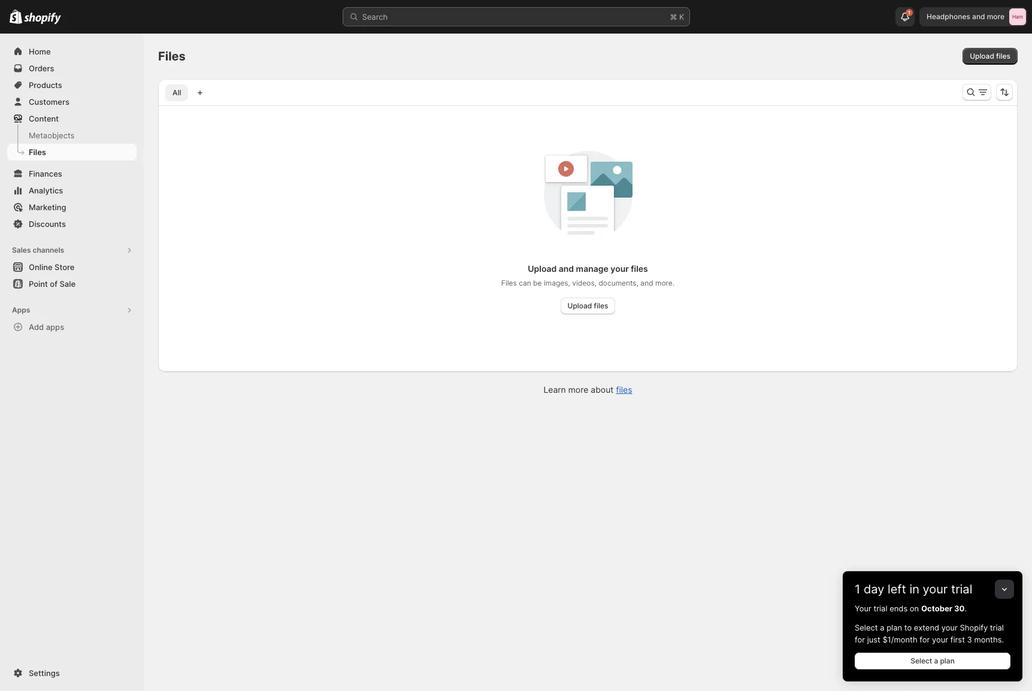 Task type: vqa. For each thing, say whether or not it's contained in the screenshot.
YYYY-MM-DD text box
no



Task type: describe. For each thing, give the bounding box(es) containing it.
trial inside dropdown button
[[952, 583, 973, 597]]

sale
[[60, 279, 76, 289]]

content
[[29, 114, 59, 123]]

⌘ k
[[671, 12, 685, 22]]

1 horizontal spatial files
[[158, 49, 186, 64]]

files right about
[[617, 385, 633, 395]]

1 day left in your trial element
[[843, 603, 1023, 682]]

a for select a plan to extend your shopify trial for just $1/month for your first 3 months.
[[881, 623, 885, 633]]

point
[[29, 279, 48, 289]]

apps
[[46, 323, 64, 332]]

customers link
[[7, 94, 137, 110]]

online store button
[[0, 259, 144, 276]]

1 horizontal spatial more
[[988, 12, 1005, 21]]

1 vertical spatial more
[[569, 385, 589, 395]]

discounts link
[[7, 216, 137, 233]]

products link
[[7, 77, 137, 94]]

discounts
[[29, 219, 66, 229]]

search
[[362, 12, 388, 22]]

orders link
[[7, 60, 137, 77]]

upload for the leftmost upload files button
[[568, 302, 593, 311]]

metaobjects link
[[7, 127, 137, 144]]

point of sale
[[29, 279, 76, 289]]

1 vertical spatial trial
[[874, 604, 888, 614]]

documents,
[[599, 279, 639, 288]]

2 for from the left
[[920, 635, 931, 645]]

and for more
[[973, 12, 986, 21]]

marketing link
[[7, 199, 137, 216]]

online store link
[[7, 259, 137, 276]]

in
[[910, 583, 920, 597]]

content link
[[7, 110, 137, 127]]

your up documents,
[[611, 264, 629, 274]]

images,
[[544, 279, 571, 288]]

files link
[[617, 385, 633, 395]]

can
[[519, 279, 532, 288]]

store
[[55, 263, 75, 272]]

products
[[29, 80, 62, 90]]

select a plan to extend your shopify trial for just $1/month for your first 3 months.
[[855, 623, 1005, 645]]

day
[[864, 583, 885, 597]]

all button
[[165, 85, 188, 101]]

select for select a plan
[[911, 657, 933, 666]]

marketing
[[29, 203, 66, 212]]

be
[[534, 279, 542, 288]]

first
[[951, 635, 966, 645]]

headphones and more
[[927, 12, 1005, 21]]

select a plan link
[[855, 653, 1011, 670]]

learn more about files
[[544, 385, 633, 395]]

to
[[905, 623, 913, 633]]

.
[[965, 604, 968, 614]]

customers
[[29, 97, 70, 107]]

30
[[955, 604, 965, 614]]

apps button
[[7, 302, 137, 319]]

your trial ends on october 30 .
[[855, 604, 968, 614]]

1 horizontal spatial upload files button
[[963, 48, 1019, 65]]

manage
[[576, 264, 609, 274]]

a for select a plan
[[935, 657, 939, 666]]

select a plan
[[911, 657, 955, 666]]

analytics
[[29, 186, 63, 195]]

online
[[29, 263, 53, 272]]

1 horizontal spatial upload files
[[971, 52, 1011, 61]]

and for manage
[[559, 264, 574, 274]]

0 horizontal spatial upload files button
[[561, 298, 616, 315]]

sales
[[12, 246, 31, 255]]

files link
[[7, 144, 137, 161]]



Task type: locate. For each thing, give the bounding box(es) containing it.
your
[[611, 264, 629, 274], [924, 583, 949, 597], [942, 623, 959, 633], [933, 635, 949, 645]]

more left headphones and more icon
[[988, 12, 1005, 21]]

point of sale link
[[7, 276, 137, 293]]

⌘
[[671, 12, 678, 22]]

0 horizontal spatial a
[[881, 623, 885, 633]]

1 vertical spatial select
[[911, 657, 933, 666]]

2 horizontal spatial and
[[973, 12, 986, 21]]

1 vertical spatial upload files
[[568, 302, 609, 311]]

trial right your
[[874, 604, 888, 614]]

1 horizontal spatial shopify image
[[24, 12, 61, 24]]

0 vertical spatial a
[[881, 623, 885, 633]]

1 horizontal spatial select
[[911, 657, 933, 666]]

add apps
[[29, 323, 64, 332]]

finances
[[29, 169, 62, 179]]

your inside dropdown button
[[924, 583, 949, 597]]

for left just
[[855, 635, 866, 645]]

0 horizontal spatial shopify image
[[10, 9, 22, 24]]

october
[[922, 604, 953, 614]]

files up all
[[158, 49, 186, 64]]

and right the headphones
[[973, 12, 986, 21]]

headphones
[[927, 12, 971, 21]]

metaobjects
[[29, 131, 75, 140]]

2 horizontal spatial upload
[[971, 52, 995, 61]]

0 horizontal spatial select
[[855, 623, 879, 633]]

on
[[911, 604, 920, 614]]

files can be images, videos, documents, and more.
[[502, 279, 675, 288]]

files down files can be images, videos, documents, and more.
[[594, 302, 609, 311]]

1 for 1 day left in your trial
[[855, 583, 861, 597]]

0 horizontal spatial upload files
[[568, 302, 609, 311]]

shopify
[[961, 623, 989, 633]]

plan inside select a plan to extend your shopify trial for just $1/month for your first 3 months.
[[887, 623, 903, 633]]

1 for 1
[[909, 10, 911, 16]]

0 vertical spatial upload files button
[[963, 48, 1019, 65]]

headphones and more image
[[1010, 8, 1027, 25]]

0 horizontal spatial 1
[[855, 583, 861, 597]]

1 horizontal spatial a
[[935, 657, 939, 666]]

your up october
[[924, 583, 949, 597]]

a inside select a plan to extend your shopify trial for just $1/month for your first 3 months.
[[881, 623, 885, 633]]

settings link
[[7, 665, 137, 682]]

0 vertical spatial upload files
[[971, 52, 1011, 61]]

1 vertical spatial upload files button
[[561, 298, 616, 315]]

settings
[[29, 669, 60, 679]]

about
[[591, 385, 614, 395]]

a up just
[[881, 623, 885, 633]]

files
[[997, 52, 1011, 61], [631, 264, 649, 274], [594, 302, 609, 311], [617, 385, 633, 395]]

trial up 30 at the bottom right of page
[[952, 583, 973, 597]]

upload for right upload files button
[[971, 52, 995, 61]]

add
[[29, 323, 44, 332]]

orders
[[29, 64, 54, 73]]

for
[[855, 635, 866, 645], [920, 635, 931, 645]]

your up first
[[942, 623, 959, 633]]

1
[[909, 10, 911, 16], [855, 583, 861, 597]]

upload and manage your files
[[528, 264, 649, 274]]

1 vertical spatial plan
[[941, 657, 955, 666]]

sales channels button
[[7, 242, 137, 259]]

and left "more." at the top right of page
[[641, 279, 654, 288]]

all
[[173, 88, 181, 97]]

1 day left in your trial button
[[843, 572, 1023, 597]]

a inside select a plan link
[[935, 657, 939, 666]]

apps
[[12, 306, 30, 315]]

just
[[868, 635, 881, 645]]

upload up be
[[528, 264, 557, 274]]

0 horizontal spatial files
[[29, 147, 46, 157]]

select up just
[[855, 623, 879, 633]]

select
[[855, 623, 879, 633], [911, 657, 933, 666]]

1 button
[[896, 7, 915, 26]]

upload down headphones and more
[[971, 52, 995, 61]]

files left can in the right of the page
[[502, 279, 517, 288]]

upload files button down headphones and more
[[963, 48, 1019, 65]]

sales channels
[[12, 246, 64, 255]]

2 vertical spatial files
[[502, 279, 517, 288]]

plan
[[887, 623, 903, 633], [941, 657, 955, 666]]

online store
[[29, 263, 75, 272]]

select down select a plan to extend your shopify trial for just $1/month for your first 3 months.
[[911, 657, 933, 666]]

0 horizontal spatial plan
[[887, 623, 903, 633]]

upload files down files can be images, videos, documents, and more.
[[568, 302, 609, 311]]

more.
[[656, 279, 675, 288]]

and
[[973, 12, 986, 21], [559, 264, 574, 274], [641, 279, 654, 288]]

extend
[[915, 623, 940, 633]]

0 vertical spatial trial
[[952, 583, 973, 597]]

0 vertical spatial more
[[988, 12, 1005, 21]]

1 day left in your trial
[[855, 583, 973, 597]]

0 vertical spatial and
[[973, 12, 986, 21]]

1 vertical spatial files
[[29, 147, 46, 157]]

videos,
[[573, 279, 597, 288]]

add apps button
[[7, 319, 137, 336]]

2 horizontal spatial trial
[[991, 623, 1005, 633]]

learn
[[544, 385, 566, 395]]

2 horizontal spatial files
[[502, 279, 517, 288]]

0 vertical spatial upload
[[971, 52, 995, 61]]

trial inside select a plan to extend your shopify trial for just $1/month for your first 3 months.
[[991, 623, 1005, 633]]

plan inside select a plan link
[[941, 657, 955, 666]]

plan down first
[[941, 657, 955, 666]]

plan for select a plan
[[941, 657, 955, 666]]

a
[[881, 623, 885, 633], [935, 657, 939, 666]]

files
[[158, 49, 186, 64], [29, 147, 46, 157], [502, 279, 517, 288]]

0 horizontal spatial trial
[[874, 604, 888, 614]]

point of sale button
[[0, 276, 144, 293]]

0 vertical spatial files
[[158, 49, 186, 64]]

more
[[988, 12, 1005, 21], [569, 385, 589, 395]]

1 horizontal spatial 1
[[909, 10, 911, 16]]

2 vertical spatial trial
[[991, 623, 1005, 633]]

for down extend
[[920, 635, 931, 645]]

plan up $1/month on the bottom right
[[887, 623, 903, 633]]

upload files
[[971, 52, 1011, 61], [568, 302, 609, 311]]

shopify image
[[10, 9, 22, 24], [24, 12, 61, 24]]

your
[[855, 604, 872, 614]]

1 vertical spatial a
[[935, 657, 939, 666]]

ends
[[890, 604, 908, 614]]

2 vertical spatial and
[[641, 279, 654, 288]]

1 left the headphones
[[909, 10, 911, 16]]

1 horizontal spatial trial
[[952, 583, 973, 597]]

channels
[[33, 246, 64, 255]]

0 vertical spatial select
[[855, 623, 879, 633]]

k
[[680, 12, 685, 22]]

upload down videos,
[[568, 302, 593, 311]]

analytics link
[[7, 182, 137, 199]]

left
[[888, 583, 907, 597]]

files up documents,
[[631, 264, 649, 274]]

home
[[29, 47, 51, 56]]

1 vertical spatial and
[[559, 264, 574, 274]]

upload files down headphones and more
[[971, 52, 1011, 61]]

trial up 'months.'
[[991, 623, 1005, 633]]

select for select a plan to extend your shopify trial for just $1/month for your first 3 months.
[[855, 623, 879, 633]]

plan for select a plan to extend your shopify trial for just $1/month for your first 3 months.
[[887, 623, 903, 633]]

your left first
[[933, 635, 949, 645]]

trial
[[952, 583, 973, 597], [874, 604, 888, 614], [991, 623, 1005, 633]]

1 vertical spatial upload
[[528, 264, 557, 274]]

home link
[[7, 43, 137, 60]]

0 vertical spatial 1
[[909, 10, 911, 16]]

1 horizontal spatial upload
[[568, 302, 593, 311]]

0 horizontal spatial upload
[[528, 264, 557, 274]]

files down headphones and more icon
[[997, 52, 1011, 61]]

months.
[[975, 635, 1005, 645]]

files down the metaobjects
[[29, 147, 46, 157]]

0 horizontal spatial more
[[569, 385, 589, 395]]

0 vertical spatial plan
[[887, 623, 903, 633]]

$1/month
[[883, 635, 918, 645]]

upload
[[971, 52, 995, 61], [528, 264, 557, 274], [568, 302, 593, 311]]

2 vertical spatial upload
[[568, 302, 593, 311]]

1 horizontal spatial and
[[641, 279, 654, 288]]

1 horizontal spatial plan
[[941, 657, 955, 666]]

1 for from the left
[[855, 635, 866, 645]]

more right learn
[[569, 385, 589, 395]]

upload files button down files can be images, videos, documents, and more.
[[561, 298, 616, 315]]

of
[[50, 279, 58, 289]]

0 horizontal spatial for
[[855, 635, 866, 645]]

select inside select a plan to extend your shopify trial for just $1/month for your first 3 months.
[[855, 623, 879, 633]]

0 horizontal spatial and
[[559, 264, 574, 274]]

a down select a plan to extend your shopify trial for just $1/month for your first 3 months.
[[935, 657, 939, 666]]

upload files button
[[963, 48, 1019, 65], [561, 298, 616, 315]]

3
[[968, 635, 973, 645]]

finances link
[[7, 165, 137, 182]]

1 left day
[[855, 583, 861, 597]]

1 horizontal spatial for
[[920, 635, 931, 645]]

and up images,
[[559, 264, 574, 274]]

1 vertical spatial 1
[[855, 583, 861, 597]]



